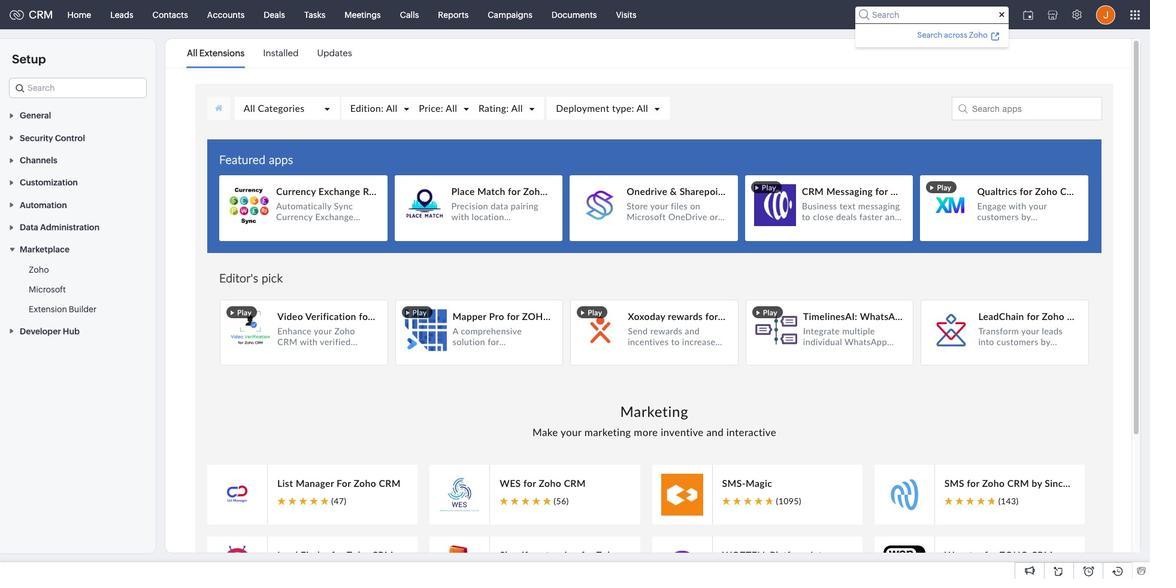 Task type: describe. For each thing, give the bounding box(es) containing it.
visits link
[[607, 0, 646, 29]]

data administration
[[20, 223, 99, 232]]

all extensions
[[187, 48, 245, 58]]

customization
[[20, 178, 78, 188]]

data administration button
[[0, 216, 156, 238]]

create menu image
[[987, 0, 1016, 29]]

tasks
[[304, 10, 325, 19]]

Search field
[[856, 6, 1009, 23]]

contacts link
[[143, 0, 198, 29]]

search across zoho link
[[916, 28, 1002, 41]]

crm link
[[10, 8, 53, 21]]

general button
[[0, 104, 156, 127]]

contacts
[[153, 10, 188, 19]]

general
[[20, 111, 51, 121]]

marketplace button
[[0, 238, 156, 261]]

reports link
[[429, 0, 478, 29]]

updates link
[[317, 40, 352, 67]]

channels
[[20, 156, 57, 165]]

campaigns
[[488, 10, 532, 19]]

extensions
[[199, 48, 245, 58]]

automation
[[20, 201, 67, 210]]

customization button
[[0, 171, 156, 194]]

marketplace
[[20, 245, 70, 255]]

security control button
[[0, 127, 156, 149]]

profile image
[[1096, 5, 1116, 24]]

microsoft
[[29, 285, 66, 295]]

documents link
[[542, 0, 607, 29]]

installed
[[263, 48, 299, 58]]

documents
[[552, 10, 597, 19]]

all extensions link
[[187, 40, 245, 67]]

marketplace region
[[0, 261, 156, 320]]

developer hub
[[20, 327, 80, 337]]

extension
[[29, 305, 67, 315]]

hub
[[63, 327, 80, 337]]

automation button
[[0, 194, 156, 216]]



Task type: vqa. For each thing, say whether or not it's contained in the screenshot.
'FREE'
no



Task type: locate. For each thing, give the bounding box(es) containing it.
search
[[917, 30, 943, 39]]

control
[[55, 133, 85, 143]]

1 horizontal spatial zoho
[[969, 30, 988, 39]]

accounts
[[207, 10, 245, 19]]

all
[[187, 48, 198, 58]]

across
[[944, 30, 968, 39]]

home
[[67, 10, 91, 19]]

zoho inside search across zoho link
[[969, 30, 988, 39]]

campaigns link
[[478, 0, 542, 29]]

profile element
[[1089, 0, 1123, 29]]

1 vertical spatial zoho
[[29, 266, 49, 275]]

security
[[20, 133, 53, 143]]

data
[[20, 223, 38, 232]]

administration
[[40, 223, 99, 232]]

reports
[[438, 10, 469, 19]]

installed link
[[263, 40, 299, 67]]

home link
[[58, 0, 101, 29]]

extension builder
[[29, 305, 97, 315]]

calendar image
[[1023, 10, 1033, 19]]

None field
[[9, 78, 147, 98]]

calls link
[[390, 0, 429, 29]]

0 horizontal spatial zoho
[[29, 266, 49, 275]]

zoho inside marketplace region
[[29, 266, 49, 275]]

zoho link
[[29, 264, 49, 276]]

zoho down marketplace in the top of the page
[[29, 266, 49, 275]]

leads
[[110, 10, 133, 19]]

meetings link
[[335, 0, 390, 29]]

channels button
[[0, 149, 156, 171]]

search across zoho
[[917, 30, 988, 39]]

developer hub button
[[0, 320, 156, 343]]

0 vertical spatial zoho
[[969, 30, 988, 39]]

microsoft link
[[29, 284, 66, 296]]

leads link
[[101, 0, 143, 29]]

zoho right across
[[969, 30, 988, 39]]

setup
[[12, 52, 46, 66]]

updates
[[317, 48, 352, 58]]

developer
[[20, 327, 61, 337]]

Search text field
[[10, 78, 146, 98]]

meetings
[[345, 10, 381, 19]]

crm
[[29, 8, 53, 21]]

zoho
[[969, 30, 988, 39], [29, 266, 49, 275]]

accounts link
[[198, 0, 254, 29]]

deals link
[[254, 0, 295, 29]]

security control
[[20, 133, 85, 143]]

calls
[[400, 10, 419, 19]]

visits
[[616, 10, 637, 19]]

builder
[[69, 305, 97, 315]]

deals
[[264, 10, 285, 19]]

tasks link
[[295, 0, 335, 29]]

logo image
[[10, 10, 24, 19]]



